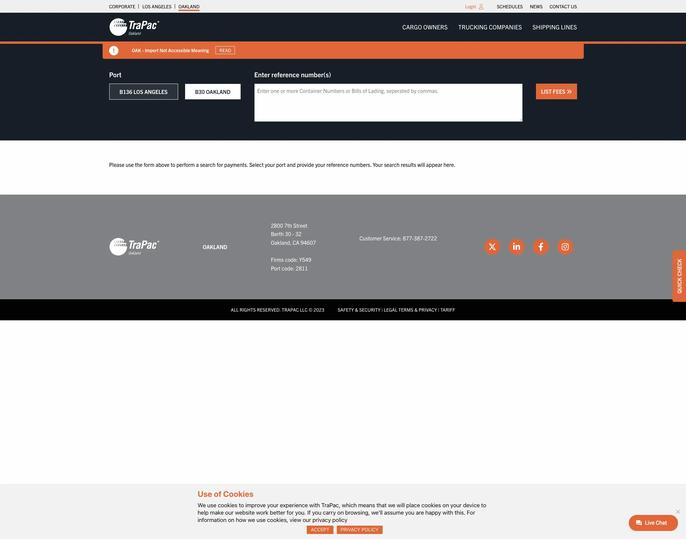 Task type: describe. For each thing, give the bounding box(es) containing it.
payments.
[[224, 161, 248, 168]]

quick check link
[[673, 251, 686, 302]]

privacy
[[313, 517, 331, 523]]

banner containing cargo owners
[[0, 13, 686, 59]]

2 you from the left
[[406, 509, 415, 516]]

1 vertical spatial privacy
[[341, 527, 360, 532]]

oak
[[132, 47, 141, 53]]

no image
[[675, 508, 681, 515]]

firms
[[271, 256, 284, 263]]

use
[[198, 489, 212, 499]]

cargo owners link
[[397, 20, 453, 34]]

b30 oakland
[[195, 88, 231, 95]]

accept link
[[307, 526, 334, 534]]

please use the form above to perform a search for payments. select your port and provide your reference numbers. your search results will appear here.
[[109, 161, 456, 168]]

privacy policy link
[[337, 526, 383, 534]]

cookies
[[223, 489, 254, 499]]

2 & from the left
[[415, 307, 418, 313]]

menu bar containing schedules
[[494, 2, 581, 11]]

news link
[[530, 2, 543, 11]]

here.
[[444, 161, 456, 168]]

7th
[[284, 222, 292, 229]]

better
[[270, 509, 285, 516]]

reserved.
[[257, 307, 281, 313]]

llc
[[300, 307, 308, 313]]

1 horizontal spatial our
[[303, 517, 311, 523]]

browsing,
[[345, 509, 370, 516]]

list fees
[[541, 88, 567, 95]]

1 vertical spatial oakland
[[206, 88, 231, 95]]

1 vertical spatial on
[[338, 509, 344, 516]]

enter reference number(s)
[[254, 70, 331, 79]]

trucking companies link
[[453, 20, 528, 34]]

the
[[135, 161, 143, 168]]

for
[[467, 509, 475, 516]]

which
[[342, 502, 357, 508]]

check
[[676, 259, 683, 276]]

place
[[407, 502, 420, 508]]

berth
[[271, 230, 284, 237]]

enter
[[254, 70, 270, 79]]

login link
[[466, 3, 477, 9]]

light image
[[479, 4, 484, 9]]

tariff
[[441, 307, 455, 313]]

trapac
[[282, 307, 299, 313]]

we
[[198, 502, 206, 508]]

appear
[[426, 161, 443, 168]]

1 | from the left
[[382, 307, 383, 313]]

2722
[[425, 235, 437, 241]]

of
[[214, 489, 222, 499]]

menu bar containing cargo owners
[[397, 20, 583, 34]]

service:
[[383, 235, 402, 241]]

2 | from the left
[[438, 307, 440, 313]]

street
[[294, 222, 308, 229]]

number(s)
[[301, 70, 331, 79]]

this.
[[455, 509, 466, 516]]

oakland inside footer
[[203, 243, 227, 250]]

0 vertical spatial we
[[388, 502, 396, 508]]

read
[[220, 47, 231, 53]]

all
[[231, 307, 239, 313]]

customer service: 877-387-2722
[[360, 235, 437, 241]]

customer
[[360, 235, 382, 241]]

1 cookies from the left
[[218, 502, 238, 508]]

1 vertical spatial we
[[248, 517, 255, 523]]

improve
[[246, 502, 266, 508]]

corporate
[[109, 3, 135, 9]]

94607
[[301, 239, 316, 246]]

will inside 'use of cookies we use cookies to improve your experience with trapac, which means that we will place cookies on your device to help make our website work better for you. if you carry on browsing, we'll assume you are happy with this. for information on how we use cookies, view our privacy policy'
[[397, 502, 405, 508]]

if
[[308, 509, 311, 516]]

2 search from the left
[[384, 161, 400, 168]]

policy
[[362, 527, 379, 532]]

2 vertical spatial use
[[257, 517, 266, 523]]

cargo owners
[[403, 23, 448, 31]]

shipping lines link
[[528, 20, 583, 34]]

0 vertical spatial angeles
[[152, 3, 172, 9]]

list
[[541, 88, 552, 95]]

fees
[[553, 88, 566, 95]]

policy
[[333, 517, 348, 523]]

ca
[[293, 239, 300, 246]]

1 vertical spatial code:
[[282, 265, 295, 271]]

safety & security link
[[338, 307, 381, 313]]

rights
[[240, 307, 256, 313]]

corporate link
[[109, 2, 135, 11]]

your
[[373, 161, 383, 168]]

0 horizontal spatial our
[[225, 509, 234, 516]]

2 cookies from the left
[[422, 502, 441, 508]]

1 vertical spatial angeles
[[145, 88, 168, 95]]

footer containing 2800 7th street
[[0, 194, 686, 320]]

1 horizontal spatial to
[[239, 502, 244, 508]]

shipping
[[533, 23, 560, 31]]

carry
[[323, 509, 336, 516]]

make
[[210, 509, 224, 516]]

experience
[[280, 502, 308, 508]]

32
[[296, 230, 302, 237]]

2800 7th street berth 30 - 32 oakland, ca 94607
[[271, 222, 316, 246]]

you.
[[295, 509, 306, 516]]

help
[[198, 509, 209, 516]]

1 horizontal spatial with
[[443, 509, 453, 516]]

work
[[256, 509, 269, 516]]

form
[[144, 161, 155, 168]]

your left port at the top left of the page
[[265, 161, 275, 168]]

2811
[[296, 265, 308, 271]]

oakland link
[[179, 2, 200, 11]]

your up this.
[[451, 502, 462, 508]]

oakland image for banner containing cargo owners
[[109, 18, 159, 36]]

legal terms & privacy link
[[384, 307, 437, 313]]

privacy inside footer
[[419, 307, 437, 313]]

y549
[[299, 256, 312, 263]]

news
[[530, 3, 543, 9]]

that
[[377, 502, 387, 508]]



Task type: locate. For each thing, give the bounding box(es) containing it.
assume
[[384, 509, 404, 516]]

solid image inside list fees button
[[567, 89, 572, 94]]

you right if
[[312, 509, 322, 516]]

&
[[355, 307, 358, 313], [415, 307, 418, 313]]

import
[[145, 47, 159, 53]]

use of cookies we use cookies to improve your experience with trapac, which means that we will place cookies on your device to help make our website work better for you. if you carry on browsing, we'll assume you are happy with this. for information on how we use cookies, view our privacy policy
[[198, 489, 487, 523]]

1 horizontal spatial &
[[415, 307, 418, 313]]

0 vertical spatial solid image
[[109, 46, 119, 56]]

1 horizontal spatial for
[[287, 509, 294, 516]]

banner
[[0, 13, 686, 59]]

use left the
[[126, 161, 134, 168]]

los
[[142, 3, 151, 9], [134, 88, 143, 95]]

0 horizontal spatial |
[[382, 307, 383, 313]]

cookies
[[218, 502, 238, 508], [422, 502, 441, 508]]

contact us link
[[550, 2, 577, 11]]

for left payments. at the top of page
[[217, 161, 223, 168]]

0 vertical spatial menu bar
[[494, 2, 581, 11]]

1 horizontal spatial cookies
[[422, 502, 441, 508]]

privacy down policy
[[341, 527, 360, 532]]

trapac,
[[322, 502, 341, 508]]

0 horizontal spatial solid image
[[109, 46, 119, 56]]

1 vertical spatial use
[[207, 502, 217, 508]]

1 horizontal spatial port
[[271, 265, 281, 271]]

oakland,
[[271, 239, 292, 246]]

privacy left tariff at right
[[419, 307, 437, 313]]

| left legal
[[382, 307, 383, 313]]

©
[[309, 307, 313, 313]]

view
[[290, 517, 301, 523]]

terms
[[399, 307, 414, 313]]

2 horizontal spatial use
[[257, 517, 266, 523]]

above
[[156, 161, 170, 168]]

our down if
[[303, 517, 311, 523]]

accept
[[311, 527, 330, 532]]

a
[[196, 161, 199, 168]]

1 horizontal spatial privacy
[[419, 307, 437, 313]]

1 horizontal spatial -
[[293, 230, 294, 237]]

cookies,
[[267, 517, 288, 523]]

safety & security | legal terms & privacy | tariff
[[338, 307, 455, 313]]

0 horizontal spatial we
[[248, 517, 255, 523]]

security
[[359, 307, 381, 313]]

oakland image inside banner
[[109, 18, 159, 36]]

0 vertical spatial reference
[[272, 70, 300, 79]]

1 horizontal spatial search
[[384, 161, 400, 168]]

legal
[[384, 307, 398, 313]]

to up website
[[239, 502, 244, 508]]

0 vertical spatial -
[[142, 47, 144, 53]]

quick check
[[676, 259, 683, 294]]

& right safety
[[355, 307, 358, 313]]

firms code:  y549 port code:  2811
[[271, 256, 312, 271]]

how
[[236, 517, 247, 523]]

with up if
[[309, 502, 320, 508]]

0 horizontal spatial for
[[217, 161, 223, 168]]

Enter reference number(s) text field
[[254, 84, 523, 122]]

1 vertical spatial oakland image
[[109, 238, 159, 256]]

0 horizontal spatial -
[[142, 47, 144, 53]]

you down place
[[406, 509, 415, 516]]

0 horizontal spatial use
[[126, 161, 134, 168]]

port inside the firms code:  y549 port code:  2811
[[271, 265, 281, 271]]

provide
[[297, 161, 314, 168]]

trucking companies
[[459, 23, 522, 31]]

tariff link
[[441, 307, 455, 313]]

angeles left the oakland link
[[152, 3, 172, 9]]

please
[[109, 161, 124, 168]]

search right your
[[384, 161, 400, 168]]

cookies up happy
[[422, 502, 441, 508]]

login
[[466, 3, 477, 9]]

port up the 'b136'
[[109, 70, 122, 79]]

- right oak
[[142, 47, 144, 53]]

your up better
[[267, 502, 279, 508]]

not
[[160, 47, 167, 53]]

1 horizontal spatial reference
[[327, 161, 349, 168]]

0 vertical spatial with
[[309, 502, 320, 508]]

1 horizontal spatial we
[[388, 502, 396, 508]]

los right the 'b136'
[[134, 88, 143, 95]]

& right terms
[[415, 307, 418, 313]]

| left tariff link
[[438, 307, 440, 313]]

on
[[443, 502, 449, 508], [338, 509, 344, 516], [228, 517, 234, 523]]

2 horizontal spatial on
[[443, 502, 449, 508]]

- right 30
[[293, 230, 294, 237]]

0 vertical spatial port
[[109, 70, 122, 79]]

menu bar
[[494, 2, 581, 11], [397, 20, 583, 34]]

0 vertical spatial for
[[217, 161, 223, 168]]

owners
[[424, 23, 448, 31]]

trucking
[[459, 23, 488, 31]]

0 vertical spatial our
[[225, 509, 234, 516]]

use up make
[[207, 502, 217, 508]]

1 vertical spatial for
[[287, 509, 294, 516]]

0 vertical spatial oakland image
[[109, 18, 159, 36]]

your right provide on the top left of the page
[[315, 161, 325, 168]]

menu bar down light "icon"
[[397, 20, 583, 34]]

1 oakland image from the top
[[109, 18, 159, 36]]

0 vertical spatial on
[[443, 502, 449, 508]]

solid image inside banner
[[109, 46, 119, 56]]

privacy policy
[[341, 527, 379, 532]]

will up assume
[[397, 502, 405, 508]]

2 horizontal spatial to
[[482, 502, 487, 508]]

privacy
[[419, 307, 437, 313], [341, 527, 360, 532]]

on left how on the left
[[228, 517, 234, 523]]

1 vertical spatial los
[[134, 88, 143, 95]]

1 vertical spatial menu bar
[[397, 20, 583, 34]]

1 search from the left
[[200, 161, 216, 168]]

0 horizontal spatial to
[[171, 161, 175, 168]]

0 horizontal spatial privacy
[[341, 527, 360, 532]]

footer
[[0, 194, 686, 320]]

0 horizontal spatial with
[[309, 502, 320, 508]]

2 oakland image from the top
[[109, 238, 159, 256]]

we'll
[[372, 509, 383, 516]]

menu bar up the shipping
[[494, 2, 581, 11]]

meaning
[[191, 47, 209, 53]]

oakland image inside footer
[[109, 238, 159, 256]]

use down work
[[257, 517, 266, 523]]

b136
[[120, 88, 132, 95]]

0 horizontal spatial cookies
[[218, 502, 238, 508]]

we up assume
[[388, 502, 396, 508]]

- inside 2800 7th street berth 30 - 32 oakland, ca 94607
[[293, 230, 294, 237]]

1 horizontal spatial use
[[207, 502, 217, 508]]

1 vertical spatial reference
[[327, 161, 349, 168]]

are
[[416, 509, 424, 516]]

0 horizontal spatial search
[[200, 161, 216, 168]]

1 vertical spatial solid image
[[567, 89, 572, 94]]

1 vertical spatial our
[[303, 517, 311, 523]]

1 horizontal spatial on
[[338, 509, 344, 516]]

1 horizontal spatial |
[[438, 307, 440, 313]]

for
[[217, 161, 223, 168], [287, 509, 294, 516]]

1 horizontal spatial you
[[406, 509, 415, 516]]

perform
[[177, 161, 195, 168]]

1 you from the left
[[312, 509, 322, 516]]

los inside los angeles link
[[142, 3, 151, 9]]

lines
[[561, 23, 577, 31]]

b136 los angeles
[[120, 88, 168, 95]]

to right above
[[171, 161, 175, 168]]

0 vertical spatial los
[[142, 3, 151, 9]]

0 horizontal spatial reference
[[272, 70, 300, 79]]

will right results
[[418, 161, 425, 168]]

accessible
[[168, 47, 190, 53]]

code: up 2811
[[285, 256, 298, 263]]

quick
[[676, 277, 683, 294]]

1 horizontal spatial will
[[418, 161, 425, 168]]

results
[[401, 161, 416, 168]]

los right corporate link
[[142, 3, 151, 9]]

1 vertical spatial with
[[443, 509, 453, 516]]

cargo
[[403, 23, 422, 31]]

0 vertical spatial oakland
[[179, 3, 200, 9]]

2 vertical spatial on
[[228, 517, 234, 523]]

2 vertical spatial oakland
[[203, 243, 227, 250]]

and
[[287, 161, 296, 168]]

on left device
[[443, 502, 449, 508]]

1 vertical spatial will
[[397, 502, 405, 508]]

1 vertical spatial -
[[293, 230, 294, 237]]

cookies up make
[[218, 502, 238, 508]]

code:
[[285, 256, 298, 263], [282, 265, 295, 271]]

0 vertical spatial will
[[418, 161, 425, 168]]

oakland image for footer containing 2800 7th street
[[109, 238, 159, 256]]

schedules link
[[497, 2, 523, 11]]

with left this.
[[443, 509, 453, 516]]

solid image
[[109, 46, 119, 56], [567, 89, 572, 94]]

safety
[[338, 307, 354, 313]]

for down experience
[[287, 509, 294, 516]]

to right device
[[482, 502, 487, 508]]

1 & from the left
[[355, 307, 358, 313]]

0 horizontal spatial &
[[355, 307, 358, 313]]

1 vertical spatial port
[[271, 265, 281, 271]]

we down website
[[248, 517, 255, 523]]

los angeles
[[142, 3, 172, 9]]

0 horizontal spatial on
[[228, 517, 234, 523]]

device
[[463, 502, 480, 508]]

reference
[[272, 70, 300, 79], [327, 161, 349, 168]]

0 horizontal spatial you
[[312, 509, 322, 516]]

877-
[[403, 235, 414, 241]]

0 horizontal spatial port
[[109, 70, 122, 79]]

|
[[382, 307, 383, 313], [438, 307, 440, 313]]

shipping lines
[[533, 23, 577, 31]]

solid image right fees
[[567, 89, 572, 94]]

oakland image
[[109, 18, 159, 36], [109, 238, 159, 256]]

code: down firms
[[282, 265, 295, 271]]

solid image left oak
[[109, 46, 119, 56]]

0 horizontal spatial will
[[397, 502, 405, 508]]

all rights reserved. trapac llc © 2023
[[231, 307, 325, 313]]

our right make
[[225, 509, 234, 516]]

on up policy
[[338, 509, 344, 516]]

reference right enter
[[272, 70, 300, 79]]

angeles right the 'b136'
[[145, 88, 168, 95]]

0 vertical spatial code:
[[285, 256, 298, 263]]

0 vertical spatial privacy
[[419, 307, 437, 313]]

schedules
[[497, 3, 523, 9]]

reference left numbers.
[[327, 161, 349, 168]]

happy
[[426, 509, 441, 516]]

information
[[198, 517, 227, 523]]

1 horizontal spatial solid image
[[567, 89, 572, 94]]

0 vertical spatial use
[[126, 161, 134, 168]]

for inside 'use of cookies we use cookies to improve your experience with trapac, which means that we will place cookies on your device to help make our website work better for you. if you carry on browsing, we'll assume you are happy with this. for information on how we use cookies, view our privacy policy'
[[287, 509, 294, 516]]

port down firms
[[271, 265, 281, 271]]

we
[[388, 502, 396, 508], [248, 517, 255, 523]]

search right a
[[200, 161, 216, 168]]



Task type: vqa. For each thing, say whether or not it's contained in the screenshot.
The 40Rf
no



